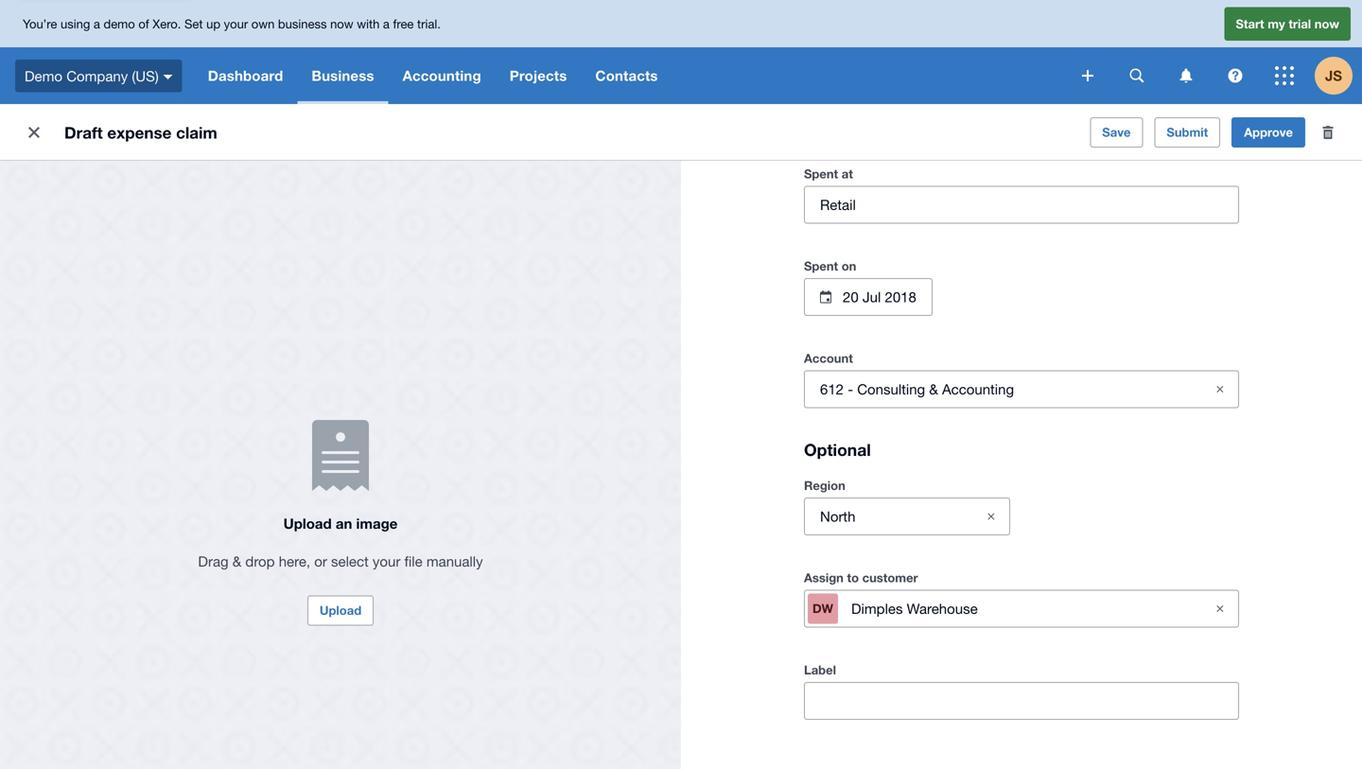Task type: vqa. For each thing, say whether or not it's contained in the screenshot.
text box
yes



Task type: locate. For each thing, give the bounding box(es) containing it.
approve button
[[1232, 117, 1305, 148]]

your
[[224, 16, 248, 31], [373, 553, 400, 569]]

file
[[404, 553, 423, 569]]

2 now from the left
[[1315, 16, 1339, 31]]

demo company (us) button
[[0, 47, 194, 104]]

None field
[[804, 370, 1239, 431], [804, 498, 1010, 535], [804, 566, 1239, 650], [804, 682, 1239, 743], [804, 498, 1010, 535], [804, 566, 1239, 650]]

1 horizontal spatial a
[[383, 16, 390, 31]]

save
[[1102, 125, 1131, 140]]

upload for upload
[[320, 603, 361, 617]]

0 vertical spatial status
[[804, 224, 1239, 246]]

now right trial
[[1315, 16, 1339, 31]]

1 vertical spatial spent
[[804, 259, 838, 273]]

assign to customer
[[804, 570, 918, 585]]

spent left at at the right of page
[[804, 166, 838, 181]]

account
[[804, 351, 853, 366]]

banner containing dashboard
[[0, 0, 1362, 104]]

spent left on
[[804, 259, 838, 273]]

close image
[[15, 114, 53, 151]]

banner
[[0, 0, 1362, 104]]

select
[[331, 553, 369, 569]]

delete image
[[1309, 114, 1347, 151]]

Spent at field
[[805, 187, 1238, 223]]

none field select account
[[804, 370, 1239, 431]]

a11y_list_expense_overflow_label image
[[972, 498, 1010, 535]]

0 horizontal spatial now
[[330, 16, 353, 31]]

2018
[[885, 289, 916, 305]]

set
[[184, 16, 203, 31]]

your left file
[[373, 553, 400, 569]]

upload down drag & drop here, or select your file manually
[[320, 603, 361, 617]]

1 vertical spatial upload
[[320, 603, 361, 617]]

js
[[1325, 67, 1342, 84]]

status down spent at field on the right of page
[[804, 224, 1239, 246]]

upload for upload an image
[[283, 515, 332, 532]]

0 horizontal spatial your
[[224, 16, 248, 31]]

svg image up save button
[[1082, 70, 1093, 81]]

svg image
[[163, 74, 173, 79]]

1 vertical spatial clear image
[[1201, 590, 1239, 628]]

svg image
[[1275, 66, 1294, 85], [1130, 69, 1144, 83], [1180, 69, 1192, 83], [1228, 69, 1242, 83], [1082, 70, 1093, 81]]

a left free
[[383, 16, 390, 31]]

a
[[94, 16, 100, 31], [383, 16, 390, 31]]

business
[[278, 16, 327, 31]]

0 vertical spatial your
[[224, 16, 248, 31]]

contacts
[[595, 67, 658, 84]]

0 horizontal spatial a
[[94, 16, 100, 31]]

status down label text box
[[804, 720, 1239, 743]]

upload left an at the bottom of the page
[[283, 515, 332, 532]]

0 vertical spatial spent
[[804, 166, 838, 181]]

1 vertical spatial your
[[373, 553, 400, 569]]

label
[[804, 663, 836, 677]]

upload
[[283, 515, 332, 532], [320, 603, 361, 617]]

1 horizontal spatial your
[[373, 553, 400, 569]]

now
[[330, 16, 353, 31], [1315, 16, 1339, 31]]

2 spent from the top
[[804, 259, 838, 273]]

draft
[[64, 123, 103, 142]]

using
[[61, 16, 90, 31]]

svg image up save at the right of the page
[[1130, 69, 1144, 83]]

start my trial now
[[1236, 16, 1339, 31]]

submit
[[1167, 125, 1208, 140]]

drag & drop here, or select your file manually
[[198, 553, 483, 569]]

you're using a demo of xero. set up your own business now with a free trial.
[[23, 16, 441, 31]]

start
[[1236, 16, 1264, 31]]

svg image up submit
[[1180, 69, 1192, 83]]

spent for spent on
[[804, 259, 838, 273]]

now left with in the left of the page
[[330, 16, 353, 31]]

drag
[[198, 553, 229, 569]]

status
[[804, 224, 1239, 246], [804, 720, 1239, 743]]

company
[[66, 67, 128, 84]]

business button
[[297, 47, 388, 104]]

1 horizontal spatial now
[[1315, 16, 1339, 31]]

clear image inside select account field
[[1201, 370, 1239, 408]]

&
[[233, 553, 241, 569]]

save button
[[1090, 117, 1143, 148]]

own
[[251, 16, 275, 31]]

0 vertical spatial clear image
[[1201, 370, 1239, 408]]

your right up
[[224, 16, 248, 31]]

projects button
[[495, 47, 581, 104]]

a right the using
[[94, 16, 100, 31]]

clear image
[[1201, 370, 1239, 408], [1201, 590, 1239, 628]]

0 vertical spatial upload
[[283, 515, 332, 532]]

1 spent from the top
[[804, 166, 838, 181]]

my
[[1268, 16, 1285, 31]]

spent on
[[804, 259, 856, 273]]

demo
[[25, 67, 62, 84]]

upload inside button
[[320, 603, 361, 617]]

(us)
[[132, 67, 159, 84]]

with
[[357, 16, 380, 31]]

None text field
[[849, 591, 1194, 627]]

spent
[[804, 166, 838, 181], [804, 259, 838, 273]]

1 vertical spatial status
[[804, 720, 1239, 743]]

accounting button
[[388, 47, 495, 104]]

1 clear image from the top
[[1201, 370, 1239, 408]]



Task type: describe. For each thing, give the bounding box(es) containing it.
none field label
[[804, 682, 1239, 743]]

free
[[393, 16, 414, 31]]

to
[[847, 570, 859, 585]]

Select account text field
[[805, 371, 1194, 407]]

business
[[312, 67, 374, 84]]

trial
[[1289, 16, 1311, 31]]

Region text field
[[805, 499, 965, 534]]

spent at
[[804, 166, 853, 181]]

submit button
[[1154, 117, 1220, 148]]

at
[[842, 166, 853, 181]]

claim
[[176, 123, 217, 142]]

upload button
[[307, 595, 374, 625]]

accounting
[[403, 67, 481, 84]]

2 status from the top
[[804, 720, 1239, 743]]

you're
[[23, 16, 57, 31]]

expense
[[107, 123, 172, 142]]

jul
[[863, 289, 881, 305]]

xero.
[[153, 16, 181, 31]]

Label text field
[[805, 683, 1238, 719]]

20
[[843, 289, 859, 305]]

js button
[[1315, 47, 1362, 104]]

2 a from the left
[[383, 16, 390, 31]]

an
[[336, 515, 352, 532]]

optional
[[804, 440, 871, 460]]

customer
[[862, 570, 918, 585]]

demo
[[104, 16, 135, 31]]

your inside banner
[[224, 16, 248, 31]]

purchase date image
[[820, 291, 831, 303]]

manually
[[426, 553, 483, 569]]

dashboard link
[[194, 47, 297, 104]]

1 a from the left
[[94, 16, 100, 31]]

20 jul 2018
[[843, 289, 916, 305]]

2 clear image from the top
[[1201, 590, 1239, 628]]

spent for spent at
[[804, 166, 838, 181]]

or
[[314, 553, 327, 569]]

contacts button
[[581, 47, 672, 104]]

1 status from the top
[[804, 224, 1239, 246]]

svg image left js in the top right of the page
[[1275, 66, 1294, 85]]

drop
[[245, 553, 275, 569]]

draft expense claim
[[64, 123, 217, 142]]

of
[[138, 16, 149, 31]]

image
[[356, 515, 398, 532]]

assign
[[804, 570, 844, 585]]

projects
[[510, 67, 567, 84]]

upload an image
[[283, 515, 398, 532]]

1 now from the left
[[330, 16, 353, 31]]

approve
[[1244, 125, 1293, 140]]

dashboard
[[208, 67, 283, 84]]

region
[[804, 478, 845, 493]]

up
[[206, 16, 220, 31]]

demo company (us)
[[25, 67, 159, 84]]

here,
[[279, 553, 310, 569]]

trial.
[[417, 16, 441, 31]]

svg image down start
[[1228, 69, 1242, 83]]

on
[[842, 259, 856, 273]]



